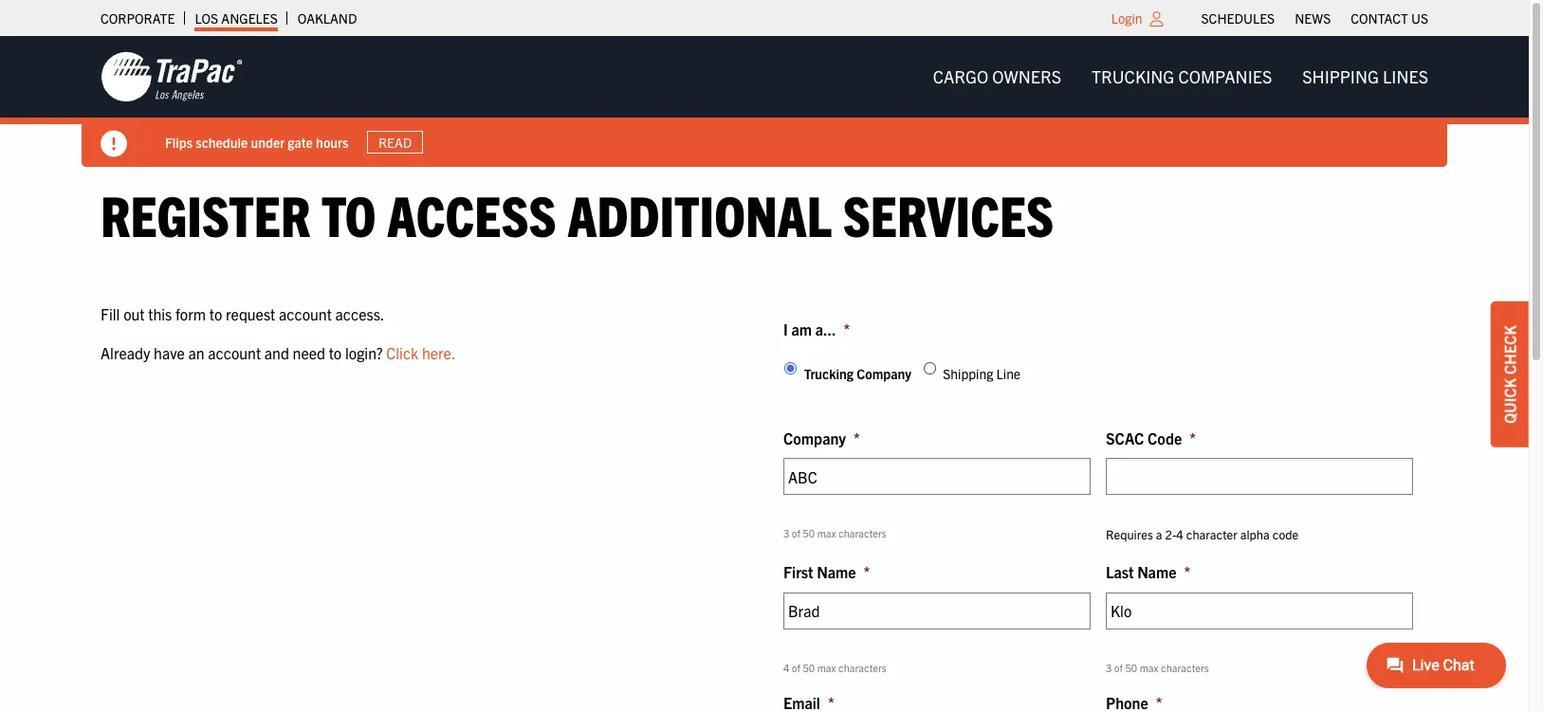 Task type: describe. For each thing, give the bounding box(es) containing it.
50 for last
[[1125, 661, 1137, 674]]

already
[[101, 344, 150, 362]]

trucking companies link
[[1077, 58, 1287, 96]]

los
[[195, 9, 218, 27]]

cargo owners
[[933, 65, 1061, 87]]

trucking for trucking company
[[804, 365, 854, 382]]

contact
[[1351, 9, 1408, 27]]

am
[[791, 319, 812, 338]]

3 for last name
[[1106, 661, 1112, 674]]

0 vertical spatial company
[[857, 365, 911, 382]]

company *
[[783, 428, 860, 447]]

under
[[251, 133, 285, 150]]

characters for company *
[[839, 527, 887, 540]]

1 vertical spatial 4
[[783, 661, 789, 674]]

schedules
[[1201, 9, 1275, 27]]

cargo
[[933, 65, 988, 87]]

1 vertical spatial company
[[783, 428, 846, 447]]

register
[[101, 179, 310, 248]]

trucking companies
[[1092, 65, 1272, 87]]

first
[[783, 563, 813, 582]]

shipping line
[[943, 365, 1021, 382]]

angeles
[[221, 9, 278, 27]]

quick check link
[[1491, 302, 1529, 448]]

code
[[1273, 527, 1299, 543]]

contact us
[[1351, 9, 1428, 27]]

an
[[188, 344, 204, 362]]

oakland link
[[298, 5, 357, 31]]

4 of 50 max characters
[[783, 661, 887, 674]]

character
[[1186, 527, 1237, 543]]

0 vertical spatial to
[[322, 179, 376, 248]]

name for first name
[[817, 563, 856, 582]]

shipping lines
[[1302, 65, 1428, 87]]

read link
[[367, 131, 423, 154]]

schedule
[[196, 133, 248, 150]]

fill
[[101, 304, 120, 323]]

news link
[[1295, 5, 1331, 31]]

owners
[[992, 65, 1061, 87]]

los angeles
[[195, 9, 278, 27]]

news
[[1295, 9, 1331, 27]]

this
[[148, 304, 172, 323]]

check
[[1500, 325, 1519, 375]]

i am a... *
[[783, 319, 850, 338]]

a...
[[815, 319, 836, 338]]

max for first
[[817, 661, 836, 674]]

services
[[843, 179, 1054, 248]]

click here. link
[[386, 344, 456, 362]]

cargo owners link
[[918, 58, 1077, 96]]

* for scac code *
[[1190, 428, 1196, 447]]

additional
[[568, 179, 832, 248]]

50 for company
[[803, 527, 815, 540]]

characters for last name *
[[1161, 661, 1209, 674]]

menu bar containing schedules
[[1191, 5, 1438, 31]]

companies
[[1178, 65, 1272, 87]]

first name *
[[783, 563, 870, 582]]

last
[[1106, 563, 1134, 582]]

50 for first
[[803, 661, 815, 674]]

corporate
[[101, 9, 175, 27]]

quick
[[1500, 378, 1519, 424]]

scac
[[1106, 428, 1144, 447]]

need
[[293, 344, 325, 362]]

register to access additional services
[[101, 179, 1054, 248]]

login?
[[345, 344, 383, 362]]

max for company
[[817, 527, 836, 540]]

0 vertical spatial 4
[[1176, 527, 1183, 543]]

and
[[264, 344, 289, 362]]

form
[[175, 304, 206, 323]]

los angeles link
[[195, 5, 278, 31]]

already have an account and need to login? click here.
[[101, 344, 456, 362]]

name for last name
[[1137, 563, 1177, 582]]



Task type: vqa. For each thing, say whether or not it's contained in the screenshot.
the right 4
yes



Task type: locate. For each thing, give the bounding box(es) containing it.
0 vertical spatial menu bar
[[1191, 5, 1438, 31]]

oakland
[[298, 9, 357, 27]]

light image
[[1150, 11, 1163, 27]]

requires
[[1106, 527, 1153, 543]]

code
[[1148, 428, 1182, 447]]

read
[[378, 134, 412, 151]]

out
[[123, 304, 145, 323]]

corporate link
[[101, 5, 175, 31]]

1 horizontal spatial trucking
[[1092, 65, 1174, 87]]

login
[[1111, 9, 1142, 27]]

contact us link
[[1351, 5, 1428, 31]]

los angeles image
[[101, 50, 243, 103]]

3
[[783, 527, 789, 540], [1106, 661, 1112, 674]]

shipping right shipping line option
[[943, 365, 993, 382]]

us
[[1411, 9, 1428, 27]]

to right form
[[209, 304, 222, 323]]

Trucking Company radio
[[784, 362, 797, 375]]

trucking inside trucking companies 'link'
[[1092, 65, 1174, 87]]

line
[[996, 365, 1021, 382]]

scac code *
[[1106, 428, 1196, 447]]

1 horizontal spatial 3
[[1106, 661, 1112, 674]]

0 horizontal spatial 3
[[783, 527, 789, 540]]

login link
[[1111, 9, 1142, 27]]

3 of 50 max characters for company
[[783, 527, 887, 540]]

shipping down news
[[1302, 65, 1379, 87]]

of
[[792, 527, 800, 540], [792, 661, 800, 674], [1114, 661, 1123, 674]]

of for company
[[792, 527, 800, 540]]

* right the a...
[[844, 319, 850, 338]]

*
[[844, 319, 850, 338], [854, 428, 860, 447], [1190, 428, 1196, 447], [864, 563, 870, 582], [1184, 563, 1191, 582]]

1 horizontal spatial account
[[279, 304, 332, 323]]

none text field inside the "register to access additional services" main content
[[1106, 593, 1413, 630]]

None text field
[[783, 458, 1091, 495], [1106, 458, 1413, 495], [783, 593, 1091, 630], [783, 458, 1091, 495], [1106, 458, 1413, 495], [783, 593, 1091, 630]]

0 vertical spatial shipping
[[1302, 65, 1379, 87]]

50
[[803, 527, 815, 540], [803, 661, 815, 674], [1125, 661, 1137, 674]]

name
[[817, 563, 856, 582], [1137, 563, 1177, 582]]

last name *
[[1106, 563, 1191, 582]]

click
[[386, 344, 419, 362]]

account up "need"
[[279, 304, 332, 323]]

0 vertical spatial 3 of 50 max characters
[[783, 527, 887, 540]]

2 name from the left
[[1137, 563, 1177, 582]]

1 horizontal spatial company
[[857, 365, 911, 382]]

name right last
[[1137, 563, 1177, 582]]

characters for first name *
[[839, 661, 887, 674]]

request
[[226, 304, 275, 323]]

shipping for shipping line
[[943, 365, 993, 382]]

banner
[[0, 36, 1543, 167]]

trucking inside the "register to access additional services" main content
[[804, 365, 854, 382]]

trucking for trucking companies
[[1092, 65, 1174, 87]]

2-
[[1165, 527, 1176, 543]]

shipping
[[1302, 65, 1379, 87], [943, 365, 993, 382]]

1 vertical spatial account
[[208, 344, 261, 362]]

* down trucking company
[[854, 428, 860, 447]]

shipping inside the "register to access additional services" main content
[[943, 365, 993, 382]]

trucking company
[[804, 365, 911, 382]]

0 vertical spatial account
[[279, 304, 332, 323]]

flips
[[165, 133, 193, 150]]

company down trucking company radio
[[783, 428, 846, 447]]

quick check
[[1500, 325, 1519, 424]]

max
[[817, 527, 836, 540], [817, 661, 836, 674], [1140, 661, 1159, 674]]

have
[[154, 344, 185, 362]]

1 vertical spatial trucking
[[804, 365, 854, 382]]

1 vertical spatial menu bar
[[918, 58, 1444, 96]]

alpha
[[1240, 527, 1270, 543]]

trucking down "login" in the top of the page
[[1092, 65, 1174, 87]]

to
[[322, 179, 376, 248], [209, 304, 222, 323], [329, 344, 342, 362]]

None text field
[[1106, 593, 1413, 630]]

1 vertical spatial shipping
[[943, 365, 993, 382]]

0 horizontal spatial account
[[208, 344, 261, 362]]

account right an at the left of page
[[208, 344, 261, 362]]

company
[[857, 365, 911, 382], [783, 428, 846, 447]]

3 for company
[[783, 527, 789, 540]]

gate
[[288, 133, 313, 150]]

lines
[[1383, 65, 1428, 87]]

access
[[387, 179, 556, 248]]

menu bar
[[1191, 5, 1438, 31], [918, 58, 1444, 96]]

menu bar containing cargo owners
[[918, 58, 1444, 96]]

requires a 2-4 character alpha code
[[1106, 527, 1299, 543]]

trucking
[[1092, 65, 1174, 87], [804, 365, 854, 382]]

1 horizontal spatial 3 of 50 max characters
[[1106, 661, 1209, 674]]

2 vertical spatial to
[[329, 344, 342, 362]]

0 horizontal spatial 3 of 50 max characters
[[783, 527, 887, 540]]

0 horizontal spatial company
[[783, 428, 846, 447]]

0 horizontal spatial 4
[[783, 661, 789, 674]]

0 horizontal spatial name
[[817, 563, 856, 582]]

0 horizontal spatial trucking
[[804, 365, 854, 382]]

3 of 50 max characters
[[783, 527, 887, 540], [1106, 661, 1209, 674]]

schedules link
[[1201, 5, 1275, 31]]

to right "need"
[[329, 344, 342, 362]]

solid image
[[101, 131, 127, 157]]

0 vertical spatial 3
[[783, 527, 789, 540]]

* for first name *
[[864, 563, 870, 582]]

register to access additional services main content
[[82, 179, 1447, 711]]

trucking right trucking company radio
[[804, 365, 854, 382]]

* for last name *
[[1184, 563, 1191, 582]]

characters
[[839, 527, 887, 540], [839, 661, 887, 674], [1161, 661, 1209, 674]]

max for last
[[1140, 661, 1159, 674]]

fill out this form to request account access.
[[101, 304, 384, 323]]

a
[[1156, 527, 1162, 543]]

3 of 50 max characters for last name
[[1106, 661, 1209, 674]]

i
[[783, 319, 788, 338]]

shipping lines link
[[1287, 58, 1444, 96]]

* right first
[[864, 563, 870, 582]]

* right code
[[1190, 428, 1196, 447]]

account
[[279, 304, 332, 323], [208, 344, 261, 362]]

menu bar inside banner
[[918, 58, 1444, 96]]

to down hours
[[322, 179, 376, 248]]

of for first
[[792, 661, 800, 674]]

shipping for shipping lines
[[1302, 65, 1379, 87]]

1 name from the left
[[817, 563, 856, 582]]

access.
[[335, 304, 384, 323]]

4
[[1176, 527, 1183, 543], [783, 661, 789, 674]]

1 horizontal spatial shipping
[[1302, 65, 1379, 87]]

flips schedule under gate hours
[[165, 133, 349, 150]]

1 vertical spatial to
[[209, 304, 222, 323]]

here.
[[422, 344, 456, 362]]

of for last
[[1114, 661, 1123, 674]]

banner containing cargo owners
[[0, 36, 1543, 167]]

1 vertical spatial 3
[[1106, 661, 1112, 674]]

company left shipping line option
[[857, 365, 911, 382]]

Shipping Line radio
[[923, 362, 936, 375]]

1 horizontal spatial name
[[1137, 563, 1177, 582]]

* down requires a 2-4 character alpha code
[[1184, 563, 1191, 582]]

0 vertical spatial trucking
[[1092, 65, 1174, 87]]

1 horizontal spatial 4
[[1176, 527, 1183, 543]]

name right first
[[817, 563, 856, 582]]

1 vertical spatial 3 of 50 max characters
[[1106, 661, 1209, 674]]

0 horizontal spatial shipping
[[943, 365, 993, 382]]

hours
[[316, 133, 349, 150]]

shipping inside shipping lines 'link'
[[1302, 65, 1379, 87]]



